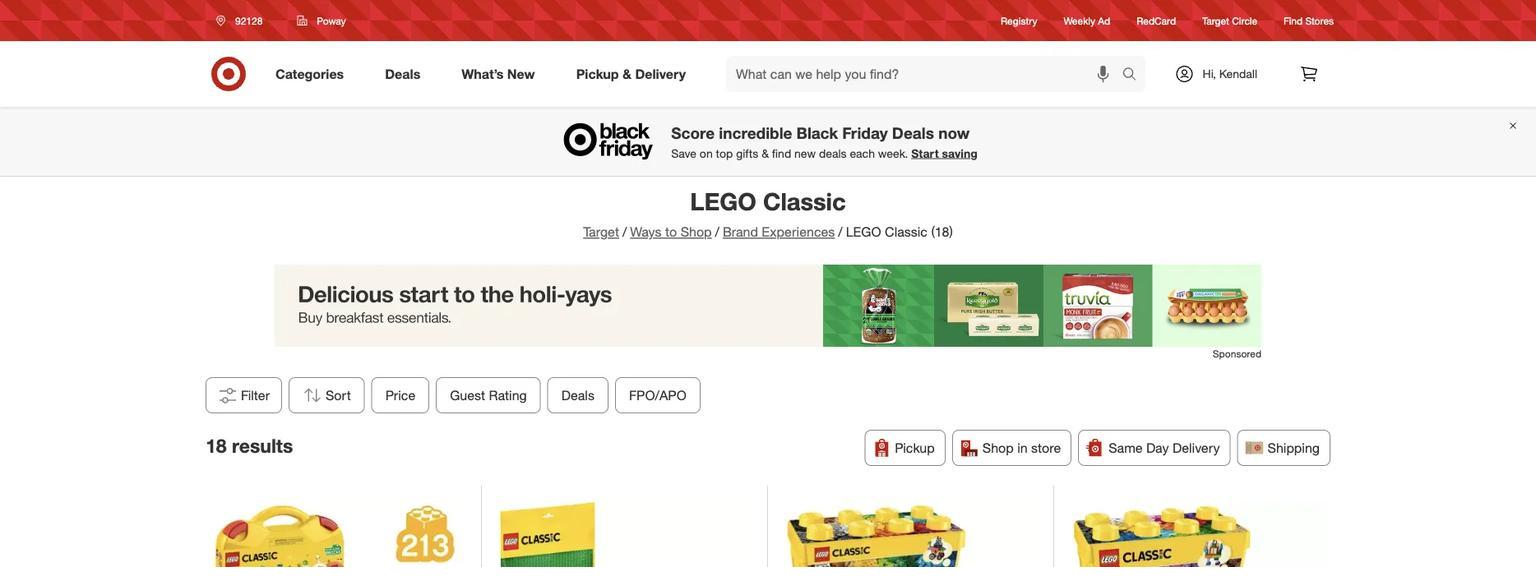 Task type: vqa. For each thing, say whether or not it's contained in the screenshot.
or to the bottom
no



Task type: locate. For each thing, give the bounding box(es) containing it.
pickup & delivery link
[[562, 56, 706, 92]]

experiences
[[762, 224, 835, 240]]

shop right to
[[681, 224, 712, 240]]

0 vertical spatial target
[[1202, 14, 1229, 27]]

/ left brand
[[715, 224, 720, 240]]

classic left (18)
[[885, 224, 928, 240]]

0 horizontal spatial lego
[[690, 187, 756, 216]]

shop inside button
[[983, 440, 1014, 456]]

92128
[[235, 14, 263, 27]]

sponsored
[[1213, 348, 1262, 360]]

1 horizontal spatial target
[[1202, 14, 1229, 27]]

pickup for pickup
[[895, 440, 935, 456]]

target left ways
[[583, 224, 619, 240]]

deals left what's
[[385, 66, 420, 82]]

lego classic creative suitcase 10713 image
[[212, 502, 465, 567], [212, 502, 465, 567]]

2 / from the left
[[715, 224, 720, 240]]

price
[[386, 387, 416, 403]]

filter
[[241, 387, 270, 403]]

brand
[[723, 224, 758, 240]]

18
[[206, 435, 227, 458]]

deals inside "button"
[[562, 387, 595, 403]]

registry
[[1001, 14, 1037, 27]]

0 horizontal spatial target
[[583, 224, 619, 240]]

poway button
[[287, 6, 357, 35]]

gifts
[[736, 146, 758, 160]]

find stores
[[1284, 14, 1334, 27]]

0 horizontal spatial /
[[623, 224, 627, 240]]

saving
[[942, 146, 978, 160]]

brand experiences link
[[723, 224, 835, 240]]

delivery for pickup & delivery
[[635, 66, 686, 82]]

0 vertical spatial lego
[[690, 187, 756, 216]]

advertisement region
[[275, 265, 1262, 347]]

what's
[[462, 66, 504, 82]]

classic up experiences
[[763, 187, 846, 216]]

deals button
[[548, 377, 609, 414]]

fpo/apo button
[[615, 377, 701, 414]]

1 vertical spatial classic
[[885, 224, 928, 240]]

1 horizontal spatial shop
[[983, 440, 1014, 456]]

hi,
[[1203, 67, 1216, 81]]

week.
[[878, 146, 908, 160]]

hi, kendall
[[1203, 67, 1257, 81]]

0 horizontal spatial pickup
[[576, 66, 619, 82]]

categories
[[276, 66, 344, 82]]

2 vertical spatial deals
[[562, 387, 595, 403]]

target left circle
[[1202, 14, 1229, 27]]

target link
[[583, 224, 619, 240]]

target circle
[[1202, 14, 1258, 27]]

pickup for pickup & delivery
[[576, 66, 619, 82]]

/ right experiences
[[838, 224, 843, 240]]

what's new
[[462, 66, 535, 82]]

lego
[[690, 187, 756, 216], [846, 224, 881, 240]]

fpo/apo
[[629, 387, 687, 403]]

registry link
[[1001, 14, 1037, 28]]

0 horizontal spatial shop
[[681, 224, 712, 240]]

lego up brand
[[690, 187, 756, 216]]

same day delivery button
[[1078, 430, 1231, 466]]

rating
[[489, 387, 527, 403]]

1 vertical spatial pickup
[[895, 440, 935, 456]]

0 vertical spatial deals
[[385, 66, 420, 82]]

deals
[[385, 66, 420, 82], [892, 123, 934, 142], [562, 387, 595, 403]]

1 vertical spatial target
[[583, 224, 619, 240]]

0 vertical spatial shop
[[681, 224, 712, 240]]

pickup
[[576, 66, 619, 82], [895, 440, 935, 456]]

ways to shop link
[[630, 224, 712, 240]]

in
[[1017, 440, 1028, 456]]

/ left ways
[[623, 224, 627, 240]]

on
[[700, 146, 713, 160]]

0 horizontal spatial classic
[[763, 187, 846, 216]]

0 vertical spatial pickup
[[576, 66, 619, 82]]

0 vertical spatial &
[[623, 66, 632, 82]]

shop
[[681, 224, 712, 240], [983, 440, 1014, 456]]

1 vertical spatial deals
[[892, 123, 934, 142]]

1 horizontal spatial /
[[715, 224, 720, 240]]

score
[[671, 123, 715, 142]]

redcard link
[[1137, 14, 1176, 28]]

18 results
[[206, 435, 293, 458]]

delivery up score
[[635, 66, 686, 82]]

0 horizontal spatial delivery
[[635, 66, 686, 82]]

delivery inside button
[[1173, 440, 1220, 456]]

lego classic large creative brick box build your own creative toys, kids building kit 10698 image
[[1070, 502, 1325, 567], [1070, 502, 1325, 567]]

1 vertical spatial shop
[[983, 440, 1014, 456]]

classic
[[763, 187, 846, 216], [885, 224, 928, 240]]

(18)
[[931, 224, 953, 240]]

delivery
[[635, 66, 686, 82], [1173, 440, 1220, 456]]

target
[[1202, 14, 1229, 27], [583, 224, 619, 240]]

day
[[1146, 440, 1169, 456]]

What can we help you find? suggestions appear below search field
[[726, 56, 1126, 92]]

2 horizontal spatial deals
[[892, 123, 934, 142]]

2 horizontal spatial /
[[838, 224, 843, 240]]

1 horizontal spatial &
[[762, 146, 769, 160]]

find
[[1284, 14, 1303, 27]]

guest rating button
[[436, 377, 541, 414]]

kendall
[[1219, 67, 1257, 81]]

sort button
[[289, 377, 365, 414]]

lego classic green baseplate 11023 building kit image
[[498, 502, 751, 567], [498, 502, 751, 567]]

/
[[623, 224, 627, 240], [715, 224, 720, 240], [838, 224, 843, 240]]

deals for the deals "button"
[[562, 387, 595, 403]]

lego right experiences
[[846, 224, 881, 240]]

1 horizontal spatial pickup
[[895, 440, 935, 456]]

1 vertical spatial lego
[[846, 224, 881, 240]]

shop left "in"
[[983, 440, 1014, 456]]

categories link
[[262, 56, 365, 92]]

1 vertical spatial &
[[762, 146, 769, 160]]

1 horizontal spatial deals
[[562, 387, 595, 403]]

0 horizontal spatial &
[[623, 66, 632, 82]]

&
[[623, 66, 632, 82], [762, 146, 769, 160]]

deals right rating
[[562, 387, 595, 403]]

0 vertical spatial delivery
[[635, 66, 686, 82]]

deals up start
[[892, 123, 934, 142]]

shop in store
[[983, 440, 1061, 456]]

top
[[716, 146, 733, 160]]

1 vertical spatial delivery
[[1173, 440, 1220, 456]]

pickup inside pickup & delivery link
[[576, 66, 619, 82]]

1 horizontal spatial delivery
[[1173, 440, 1220, 456]]

black
[[797, 123, 838, 142]]

pickup inside pickup button
[[895, 440, 935, 456]]

delivery right 'day'
[[1173, 440, 1220, 456]]

lego classic medium creative brick box building toys for creative play, kids creative kit 10696 image
[[784, 502, 1037, 567], [784, 502, 1037, 567]]

0 horizontal spatial deals
[[385, 66, 420, 82]]



Task type: describe. For each thing, give the bounding box(es) containing it.
delivery for same day delivery
[[1173, 440, 1220, 456]]

92128 button
[[206, 6, 280, 35]]

incredible
[[719, 123, 792, 142]]

circle
[[1232, 14, 1258, 27]]

lego classic target / ways to shop / brand experiences / lego classic (18)
[[583, 187, 953, 240]]

weekly ad link
[[1064, 14, 1110, 28]]

price button
[[372, 377, 430, 414]]

same
[[1109, 440, 1143, 456]]

3 / from the left
[[838, 224, 843, 240]]

ways
[[630, 224, 662, 240]]

find stores link
[[1284, 14, 1334, 28]]

shipping button
[[1237, 430, 1331, 466]]

friday
[[842, 123, 888, 142]]

same day delivery
[[1109, 440, 1220, 456]]

weekly ad
[[1064, 14, 1110, 27]]

pickup & delivery
[[576, 66, 686, 82]]

deals
[[819, 146, 847, 160]]

find
[[772, 146, 791, 160]]

1 / from the left
[[623, 224, 627, 240]]

weekly
[[1064, 14, 1095, 27]]

& inside score incredible black friday deals now save on top gifts & find new deals each week. start saving
[[762, 146, 769, 160]]

shop inside lego classic target / ways to shop / brand experiences / lego classic (18)
[[681, 224, 712, 240]]

1 horizontal spatial lego
[[846, 224, 881, 240]]

results
[[232, 435, 293, 458]]

poway
[[317, 14, 346, 27]]

each
[[850, 146, 875, 160]]

target circle link
[[1202, 14, 1258, 28]]

deals inside score incredible black friday deals now save on top gifts & find new deals each week. start saving
[[892, 123, 934, 142]]

search
[[1115, 67, 1154, 84]]

1 horizontal spatial classic
[[885, 224, 928, 240]]

guest
[[450, 387, 485, 403]]

save
[[671, 146, 697, 160]]

shop in store button
[[952, 430, 1072, 466]]

sort
[[326, 387, 351, 403]]

ad
[[1098, 14, 1110, 27]]

to
[[665, 224, 677, 240]]

what's new link
[[448, 56, 556, 92]]

target inside lego classic target / ways to shop / brand experiences / lego classic (18)
[[583, 224, 619, 240]]

now
[[939, 123, 970, 142]]

deals link
[[371, 56, 441, 92]]

guest rating
[[450, 387, 527, 403]]

start
[[911, 146, 939, 160]]

stores
[[1306, 14, 1334, 27]]

filter button
[[206, 377, 282, 414]]

shipping
[[1268, 440, 1320, 456]]

new
[[507, 66, 535, 82]]

deals for deals link
[[385, 66, 420, 82]]

pickup button
[[865, 430, 946, 466]]

score incredible black friday deals now save on top gifts & find new deals each week. start saving
[[671, 123, 978, 160]]

new
[[795, 146, 816, 160]]

search button
[[1115, 56, 1154, 95]]

store
[[1031, 440, 1061, 456]]

0 vertical spatial classic
[[763, 187, 846, 216]]

redcard
[[1137, 14, 1176, 27]]



